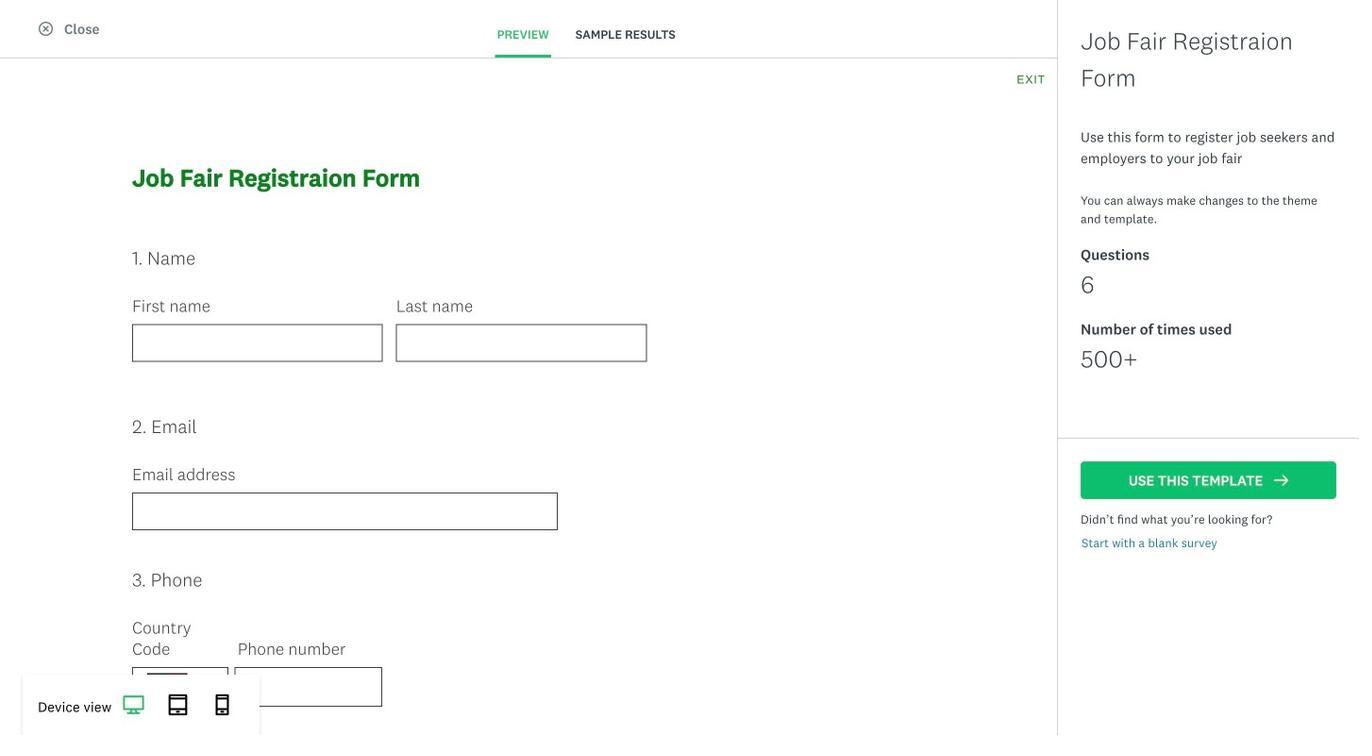 Task type: vqa. For each thing, say whether or not it's contained in the screenshot.
second Brand Logo from the top of the page
yes



Task type: describe. For each thing, give the bounding box(es) containing it.
1 svg image from the left
[[123, 695, 144, 716]]

1 brand logo image from the top
[[23, 8, 53, 38]]

xcircle image
[[39, 22, 53, 36]]

Search templates field
[[1105, 76, 1329, 112]]

2 brand logo image from the top
[[23, 11, 53, 34]]

arrowright image
[[1275, 474, 1289, 488]]

school registration form image
[[467, 511, 692, 659]]

help icon image
[[1174, 11, 1197, 34]]

event vendor registration form image
[[981, 220, 1206, 368]]

textboxmultiple image
[[1192, 178, 1206, 192]]



Task type: locate. For each thing, give the bounding box(es) containing it.
patient registration form image
[[981, 511, 1206, 659]]

search image
[[1091, 89, 1105, 103]]

products icon image
[[1069, 11, 1091, 34], [1069, 11, 1091, 34]]

brand logo image
[[23, 8, 53, 38], [23, 11, 53, 34]]

tab list
[[473, 13, 701, 57]]

3 svg image from the left
[[212, 695, 233, 716]]

notification center icon image
[[1122, 11, 1144, 34]]

1 horizontal spatial svg image
[[168, 695, 189, 716]]

2 horizontal spatial svg image
[[212, 695, 233, 716]]

0 horizontal spatial svg image
[[123, 695, 144, 716]]

svg image
[[123, 695, 144, 716], [168, 695, 189, 716], [212, 695, 233, 716]]

2 svg image from the left
[[168, 695, 189, 716]]

job fair registraion form image
[[467, 220, 692, 368]]

lock image
[[1183, 519, 1198, 534]]



